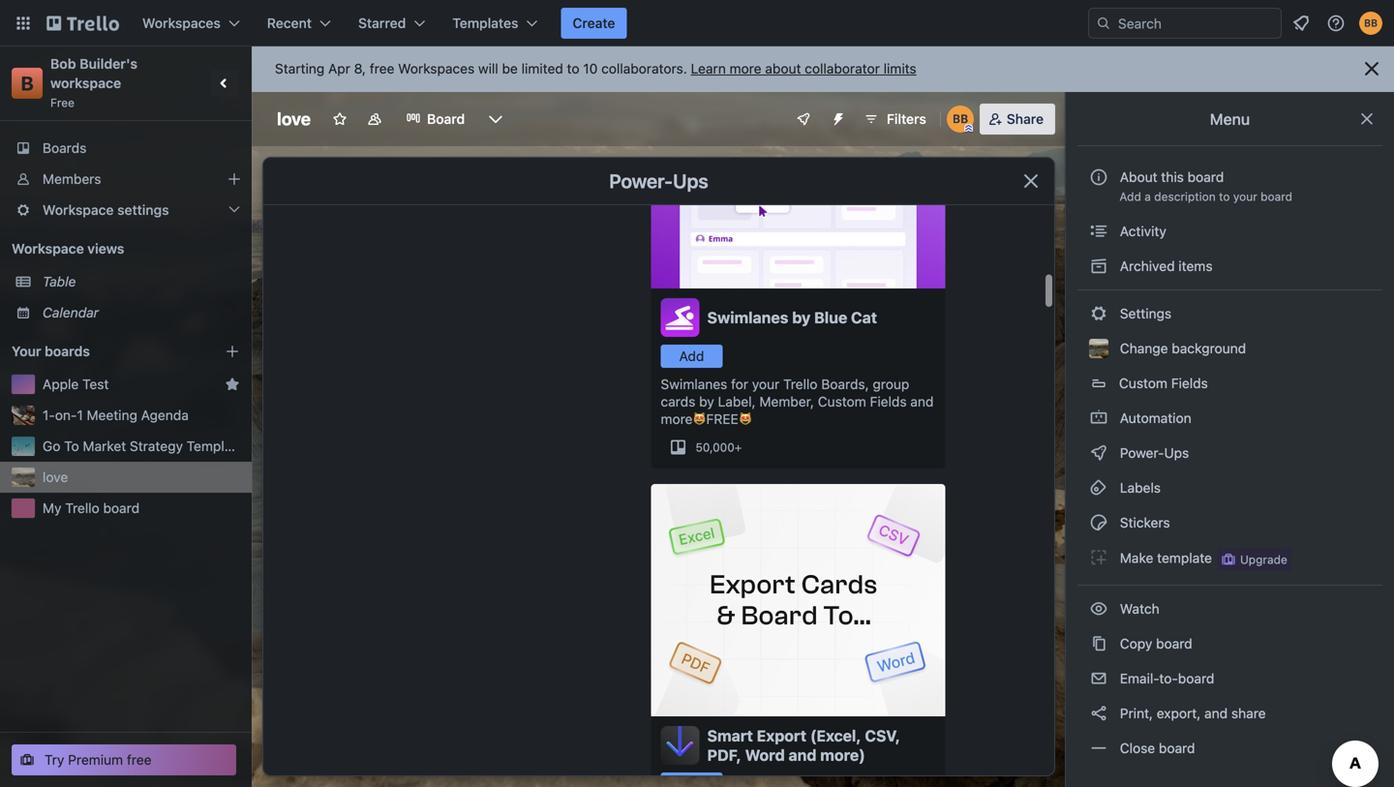 Task type: locate. For each thing, give the bounding box(es) containing it.
0 vertical spatial workspace
[[43, 202, 114, 218]]

1 horizontal spatial fields
[[1172, 375, 1209, 391]]

close board link
[[1078, 733, 1383, 764]]

your right "for"
[[752, 376, 780, 392]]

change
[[1121, 340, 1169, 356]]

1 vertical spatial custom
[[818, 394, 867, 410]]

love inside 'text field'
[[277, 108, 311, 129]]

fields
[[1172, 375, 1209, 391], [870, 394, 907, 410]]

by left blue
[[793, 309, 811, 327]]

add board image
[[225, 344, 240, 359]]

create
[[573, 15, 616, 31]]

0 horizontal spatial love
[[43, 469, 68, 485]]

sm image inside archived items link
[[1090, 257, 1109, 276]]

1 sm image from the top
[[1090, 222, 1109, 241]]

1 vertical spatial free
[[127, 752, 152, 768]]

1 horizontal spatial power-
[[1121, 445, 1165, 461]]

1 vertical spatial your
[[752, 376, 780, 392]]

change background link
[[1078, 333, 1383, 364]]

0 vertical spatial free
[[370, 61, 395, 77]]

love up the "my"
[[43, 469, 68, 485]]

0 vertical spatial fields
[[1172, 375, 1209, 391]]

board up activity link
[[1261, 190, 1293, 203]]

be
[[502, 61, 518, 77]]

1
[[77, 407, 83, 423]]

sm image inside automation link
[[1090, 409, 1109, 428]]

free
[[50, 96, 75, 109]]

share button
[[980, 104, 1056, 135]]

free right premium
[[127, 752, 152, 768]]

template
[[187, 438, 244, 454]]

5 sm image from the top
[[1090, 513, 1109, 533]]

Search field
[[1112, 9, 1282, 38]]

1 sm image from the top
[[1090, 409, 1109, 428]]

sm image inside labels link
[[1090, 479, 1109, 498]]

sm image
[[1090, 222, 1109, 241], [1090, 257, 1109, 276], [1090, 304, 1109, 324], [1090, 444, 1109, 463], [1090, 513, 1109, 533], [1090, 548, 1109, 568], [1090, 600, 1109, 619], [1090, 634, 1109, 654], [1090, 669, 1109, 689]]

workspaces up board link
[[398, 61, 475, 77]]

1-
[[43, 407, 55, 423]]

try
[[45, 752, 64, 768]]

add
[[1120, 190, 1142, 203], [680, 348, 705, 364]]

1 horizontal spatial add
[[1120, 190, 1142, 203]]

watch link
[[1078, 594, 1383, 625]]

upgrade button
[[1218, 548, 1292, 572]]

0 vertical spatial your
[[1234, 190, 1258, 203]]

print,
[[1121, 706, 1154, 722]]

0 vertical spatial custom
[[1120, 375, 1168, 391]]

your
[[1234, 190, 1258, 203], [752, 376, 780, 392]]

2 vertical spatial and
[[789, 746, 817, 765]]

table link
[[43, 272, 240, 292]]

0 horizontal spatial custom
[[818, 394, 867, 410]]

sm image for power-ups
[[1090, 444, 1109, 463]]

1 horizontal spatial to
[[1220, 190, 1231, 203]]

sm image left print,
[[1090, 704, 1109, 724]]

custom inside swimlanes for your trello boards, group cards by label, member, custom fields and more😻free😻
[[818, 394, 867, 410]]

2 sm image from the top
[[1090, 257, 1109, 276]]

0 vertical spatial by
[[793, 309, 811, 327]]

sm image left close
[[1090, 739, 1109, 758]]

sm image for print, export, and share
[[1090, 704, 1109, 724]]

sm image inside stickers link
[[1090, 513, 1109, 533]]

sm image for labels
[[1090, 479, 1109, 498]]

1 vertical spatial power-
[[1121, 445, 1165, 461]]

4 sm image from the top
[[1090, 739, 1109, 758]]

your inside swimlanes for your trello boards, group cards by label, member, custom fields and more😻free😻
[[752, 376, 780, 392]]

swimlanes for your trello boards, group cards by label, member, custom fields and more😻free😻
[[661, 376, 934, 427]]

export,
[[1157, 706, 1201, 722]]

board up the print, export, and share
[[1179, 671, 1215, 687]]

0 vertical spatial workspaces
[[142, 15, 221, 31]]

1 vertical spatial and
[[1205, 706, 1228, 722]]

customize views image
[[486, 109, 506, 129]]

copy board
[[1117, 636, 1193, 652]]

workspaces button
[[131, 8, 252, 39]]

workspaces up workspace navigation collapse icon
[[142, 15, 221, 31]]

swimlanes inside swimlanes for your trello boards, group cards by label, member, custom fields and more😻free😻
[[661, 376, 728, 392]]

1 vertical spatial swimlanes
[[661, 376, 728, 392]]

about this board add a description to your board
[[1120, 169, 1293, 203]]

0 horizontal spatial power-
[[610, 170, 673, 192]]

0 horizontal spatial fields
[[870, 394, 907, 410]]

sm image inside watch link
[[1090, 600, 1109, 619]]

custom inside button
[[1120, 375, 1168, 391]]

0 vertical spatial and
[[911, 394, 934, 410]]

2 horizontal spatial and
[[1205, 706, 1228, 722]]

fields down the group
[[870, 394, 907, 410]]

add button
[[661, 345, 723, 368]]

more
[[730, 61, 762, 77]]

by up more😻free😻
[[700, 394, 715, 410]]

to left 10
[[567, 61, 580, 77]]

swimlanes for swimlanes for your trello boards, group cards by label, member, custom fields and more😻free😻
[[661, 376, 728, 392]]

0 vertical spatial love
[[277, 108, 311, 129]]

3 sm image from the top
[[1090, 704, 1109, 724]]

0 horizontal spatial free
[[127, 752, 152, 768]]

workspace up table
[[12, 241, 84, 257]]

this member is an admin of this board. image
[[965, 124, 973, 133]]

love left star or unstar board image
[[277, 108, 311, 129]]

custom down change
[[1120, 375, 1168, 391]]

fields inside swimlanes for your trello boards, group cards by label, member, custom fields and more😻free😻
[[870, 394, 907, 410]]

blue
[[815, 309, 848, 327]]

0 horizontal spatial add
[[680, 348, 705, 364]]

love
[[277, 108, 311, 129], [43, 469, 68, 485]]

sm image for automation
[[1090, 409, 1109, 428]]

starred button
[[347, 8, 437, 39]]

1 horizontal spatial power-ups
[[1117, 445, 1193, 461]]

power-
[[610, 170, 673, 192], [1121, 445, 1165, 461]]

print, export, and share link
[[1078, 698, 1383, 729]]

bob builder's workspace free
[[50, 56, 141, 109]]

8 sm image from the top
[[1090, 634, 1109, 654]]

1 vertical spatial to
[[1220, 190, 1231, 203]]

10
[[583, 61, 598, 77]]

swimlanes
[[708, 309, 789, 327], [661, 376, 728, 392]]

market
[[83, 438, 126, 454]]

try premium free button
[[12, 745, 236, 776]]

sm image left labels
[[1090, 479, 1109, 498]]

workspace for workspace views
[[12, 241, 84, 257]]

1 vertical spatial by
[[700, 394, 715, 410]]

sm image inside settings link
[[1090, 304, 1109, 324]]

board
[[427, 111, 465, 127]]

1 horizontal spatial trello
[[784, 376, 818, 392]]

power-ups
[[610, 170, 709, 192], [1117, 445, 1193, 461]]

starting
[[275, 61, 325, 77]]

0 horizontal spatial power-ups
[[610, 170, 709, 192]]

1 horizontal spatial love
[[277, 108, 311, 129]]

email-to-board
[[1117, 671, 1215, 687]]

sm image for stickers
[[1090, 513, 1109, 533]]

to
[[567, 61, 580, 77], [1220, 190, 1231, 203]]

9 sm image from the top
[[1090, 669, 1109, 689]]

watch
[[1117, 601, 1164, 617]]

activity
[[1117, 223, 1167, 239]]

agenda
[[141, 407, 189, 423]]

cards
[[661, 394, 696, 410]]

trello right the "my"
[[65, 500, 100, 516]]

sm image for close board
[[1090, 739, 1109, 758]]

add up cards
[[680, 348, 705, 364]]

1 vertical spatial fields
[[870, 394, 907, 410]]

your up activity link
[[1234, 190, 1258, 203]]

1 horizontal spatial by
[[793, 309, 811, 327]]

export
[[757, 727, 807, 745]]

sm image
[[1090, 409, 1109, 428], [1090, 479, 1109, 498], [1090, 704, 1109, 724], [1090, 739, 1109, 758]]

1 horizontal spatial and
[[911, 394, 934, 410]]

Board name text field
[[267, 104, 321, 135]]

4 sm image from the top
[[1090, 444, 1109, 463]]

1 horizontal spatial your
[[1234, 190, 1258, 203]]

1 vertical spatial add
[[680, 348, 705, 364]]

sm image for make template
[[1090, 548, 1109, 568]]

1 horizontal spatial custom
[[1120, 375, 1168, 391]]

0 horizontal spatial workspaces
[[142, 15, 221, 31]]

workspace down members
[[43, 202, 114, 218]]

add inside add button
[[680, 348, 705, 364]]

3 sm image from the top
[[1090, 304, 1109, 324]]

go to market strategy template link
[[43, 437, 244, 456]]

to up activity link
[[1220, 190, 1231, 203]]

sm image inside email-to-board "link"
[[1090, 669, 1109, 689]]

swimlanes up "for"
[[708, 309, 789, 327]]

0 vertical spatial swimlanes
[[708, 309, 789, 327]]

starred icon image
[[225, 377, 240, 392]]

labels link
[[1078, 473, 1383, 504]]

0 vertical spatial add
[[1120, 190, 1142, 203]]

workspace settings button
[[0, 195, 252, 226]]

collaborator
[[805, 61, 880, 77]]

add left a
[[1120, 190, 1142, 203]]

6 sm image from the top
[[1090, 548, 1109, 568]]

sm image inside copy board link
[[1090, 634, 1109, 654]]

star or unstar board image
[[332, 111, 348, 127]]

sm image inside power-ups link
[[1090, 444, 1109, 463]]

premium
[[68, 752, 123, 768]]

workspace views
[[12, 241, 124, 257]]

copy board link
[[1078, 629, 1383, 660]]

workspace
[[43, 202, 114, 218], [12, 241, 84, 257]]

1 vertical spatial workspace
[[12, 241, 84, 257]]

your boards with 5 items element
[[12, 340, 196, 363]]

settings
[[117, 202, 169, 218]]

0 vertical spatial trello
[[784, 376, 818, 392]]

custom down boards, at the top
[[818, 394, 867, 410]]

1 horizontal spatial ups
[[1165, 445, 1190, 461]]

automation
[[1117, 410, 1192, 426]]

1 vertical spatial ups
[[1165, 445, 1190, 461]]

0 horizontal spatial by
[[700, 394, 715, 410]]

bob builder (bobbuilder40) image
[[947, 106, 974, 133]]

board inside "link"
[[1179, 671, 1215, 687]]

activity link
[[1078, 216, 1383, 247]]

0 vertical spatial to
[[567, 61, 580, 77]]

primary element
[[0, 0, 1395, 46]]

sm image inside activity link
[[1090, 222, 1109, 241]]

0 vertical spatial ups
[[673, 170, 709, 192]]

ups
[[673, 170, 709, 192], [1165, 445, 1190, 461]]

your inside about this board add a description to your board
[[1234, 190, 1258, 203]]

7 sm image from the top
[[1090, 600, 1109, 619]]

pdf,
[[708, 746, 742, 765]]

back to home image
[[46, 8, 119, 39]]

stickers
[[1117, 515, 1171, 531]]

cat
[[852, 309, 878, 327]]

learn
[[691, 61, 726, 77]]

0 horizontal spatial trello
[[65, 500, 100, 516]]

1 horizontal spatial workspaces
[[398, 61, 475, 77]]

make
[[1121, 550, 1154, 566]]

trello up member,
[[784, 376, 818, 392]]

limited
[[522, 61, 564, 77]]

by
[[793, 309, 811, 327], [700, 394, 715, 410]]

label,
[[718, 394, 756, 410]]

print, export, and share
[[1117, 706, 1267, 722]]

fields down change background
[[1172, 375, 1209, 391]]

free right 8, in the left of the page
[[370, 61, 395, 77]]

0 horizontal spatial and
[[789, 746, 817, 765]]

sm image left the 'automation'
[[1090, 409, 1109, 428]]

swimlanes up cards
[[661, 376, 728, 392]]

sm image inside close board link
[[1090, 739, 1109, 758]]

member,
[[760, 394, 815, 410]]

my
[[43, 500, 62, 516]]

sm image inside print, export, and share link
[[1090, 704, 1109, 724]]

board down love link
[[103, 500, 140, 516]]

0 horizontal spatial your
[[752, 376, 780, 392]]

workspace visible image
[[367, 111, 383, 127]]

change background
[[1117, 340, 1247, 356]]

2 sm image from the top
[[1090, 479, 1109, 498]]

workspace inside dropdown button
[[43, 202, 114, 218]]

8,
[[354, 61, 366, 77]]

1-on-1 meeting agenda link
[[43, 406, 240, 425]]



Task type: describe. For each thing, give the bounding box(es) containing it.
to
[[64, 438, 79, 454]]

by inside swimlanes for your trello boards, group cards by label, member, custom fields and more😻free😻
[[700, 394, 715, 410]]

share
[[1232, 706, 1267, 722]]

power-ups link
[[1078, 438, 1383, 469]]

your boards
[[12, 343, 90, 359]]

this
[[1162, 169, 1185, 185]]

workspace
[[50, 75, 121, 91]]

email-
[[1121, 671, 1160, 687]]

upgrade
[[1241, 553, 1288, 567]]

board down export,
[[1159, 741, 1196, 757]]

sm image for watch
[[1090, 600, 1109, 619]]

views
[[87, 241, 124, 257]]

trello inside swimlanes for your trello boards, group cards by label, member, custom fields and more😻free😻
[[784, 376, 818, 392]]

bob builder's workspace link
[[50, 56, 141, 91]]

on-
[[55, 407, 77, 423]]

power ups image
[[796, 111, 812, 127]]

0 vertical spatial power-ups
[[610, 170, 709, 192]]

add inside about this board add a description to your board
[[1120, 190, 1142, 203]]

go
[[43, 438, 60, 454]]

sm image for activity
[[1090, 222, 1109, 241]]

recent
[[267, 15, 312, 31]]

0 vertical spatial power-
[[610, 170, 673, 192]]

menu
[[1211, 110, 1251, 128]]

sm image for archived items
[[1090, 257, 1109, 276]]

background
[[1172, 340, 1247, 356]]

your
[[12, 343, 41, 359]]

to inside about this board add a description to your board
[[1220, 190, 1231, 203]]

copy
[[1121, 636, 1153, 652]]

a
[[1145, 190, 1152, 203]]

about
[[1121, 169, 1158, 185]]

custom fields
[[1120, 375, 1209, 391]]

boards,
[[822, 376, 870, 392]]

search image
[[1097, 15, 1112, 31]]

filters button
[[858, 104, 933, 135]]

1 horizontal spatial free
[[370, 61, 395, 77]]

(excel,
[[811, 727, 862, 745]]

table
[[43, 274, 76, 290]]

1 vertical spatial power-ups
[[1117, 445, 1193, 461]]

share
[[1007, 111, 1044, 127]]

workspace settings
[[43, 202, 169, 218]]

members
[[43, 171, 101, 187]]

sm image for settings
[[1090, 304, 1109, 324]]

and inside smart export (excel, csv, pdf, word and more)
[[789, 746, 817, 765]]

1 vertical spatial workspaces
[[398, 61, 475, 77]]

b link
[[12, 68, 43, 99]]

calendar
[[43, 305, 99, 321]]

template
[[1158, 550, 1213, 566]]

items
[[1179, 258, 1213, 274]]

about
[[766, 61, 802, 77]]

learn more about collaborator limits link
[[691, 61, 917, 77]]

and inside swimlanes for your trello boards, group cards by label, member, custom fields and more😻free😻
[[911, 394, 934, 410]]

0 horizontal spatial ups
[[673, 170, 709, 192]]

0 notifications image
[[1290, 12, 1314, 35]]

builder's
[[80, 56, 138, 72]]

apple
[[43, 376, 79, 392]]

sm image for copy board
[[1090, 634, 1109, 654]]

love link
[[43, 468, 240, 487]]

workspace navigation collapse icon image
[[211, 70, 238, 97]]

apple test link
[[43, 375, 217, 394]]

sm image for email-to-board
[[1090, 669, 1109, 689]]

close
[[1121, 741, 1156, 757]]

make template
[[1117, 550, 1213, 566]]

stickers link
[[1078, 508, 1383, 539]]

swimlanes for swimlanes by blue cat
[[708, 309, 789, 327]]

starred
[[358, 15, 406, 31]]

more😻free😻
[[661, 411, 752, 427]]

apple test
[[43, 376, 109, 392]]

board up the to-
[[1157, 636, 1193, 652]]

archived items
[[1117, 258, 1213, 274]]

close board
[[1117, 741, 1196, 757]]

ups inside power-ups link
[[1165, 445, 1190, 461]]

boards
[[43, 140, 87, 156]]

boards
[[45, 343, 90, 359]]

0 horizontal spatial to
[[567, 61, 580, 77]]

automation image
[[823, 104, 850, 131]]

+
[[735, 441, 742, 454]]

my trello board link
[[43, 499, 240, 518]]

smart
[[708, 727, 753, 745]]

to-
[[1160, 671, 1179, 687]]

free inside button
[[127, 752, 152, 768]]

bob builder (bobbuilder40) image
[[1360, 12, 1383, 35]]

custom fields button
[[1078, 368, 1383, 399]]

settings link
[[1078, 298, 1383, 329]]

csv,
[[865, 727, 901, 745]]

try premium free
[[45, 752, 152, 768]]

create button
[[561, 8, 627, 39]]

open information menu image
[[1327, 14, 1346, 33]]

1 vertical spatial trello
[[65, 500, 100, 516]]

smart export (excel, csv, pdf, word and more)
[[708, 727, 901, 765]]

will
[[479, 61, 499, 77]]

my trello board
[[43, 500, 140, 516]]

workspaces inside workspaces dropdown button
[[142, 15, 221, 31]]

filters
[[887, 111, 927, 127]]

1 vertical spatial love
[[43, 469, 68, 485]]

boards link
[[0, 133, 252, 164]]

b
[[21, 72, 33, 94]]

email-to-board link
[[1078, 664, 1383, 695]]

board up description
[[1188, 169, 1225, 185]]

settings
[[1117, 306, 1172, 322]]

for
[[731, 376, 749, 392]]

archived
[[1121, 258, 1176, 274]]

templates
[[453, 15, 519, 31]]

more)
[[821, 746, 866, 765]]

fields inside button
[[1172, 375, 1209, 391]]

archived items link
[[1078, 251, 1383, 282]]

workspace for workspace settings
[[43, 202, 114, 218]]

recent button
[[256, 8, 343, 39]]

bob
[[50, 56, 76, 72]]

word
[[746, 746, 785, 765]]



Task type: vqa. For each thing, say whether or not it's contained in the screenshot.
sm icon inside Power-Ups link
yes



